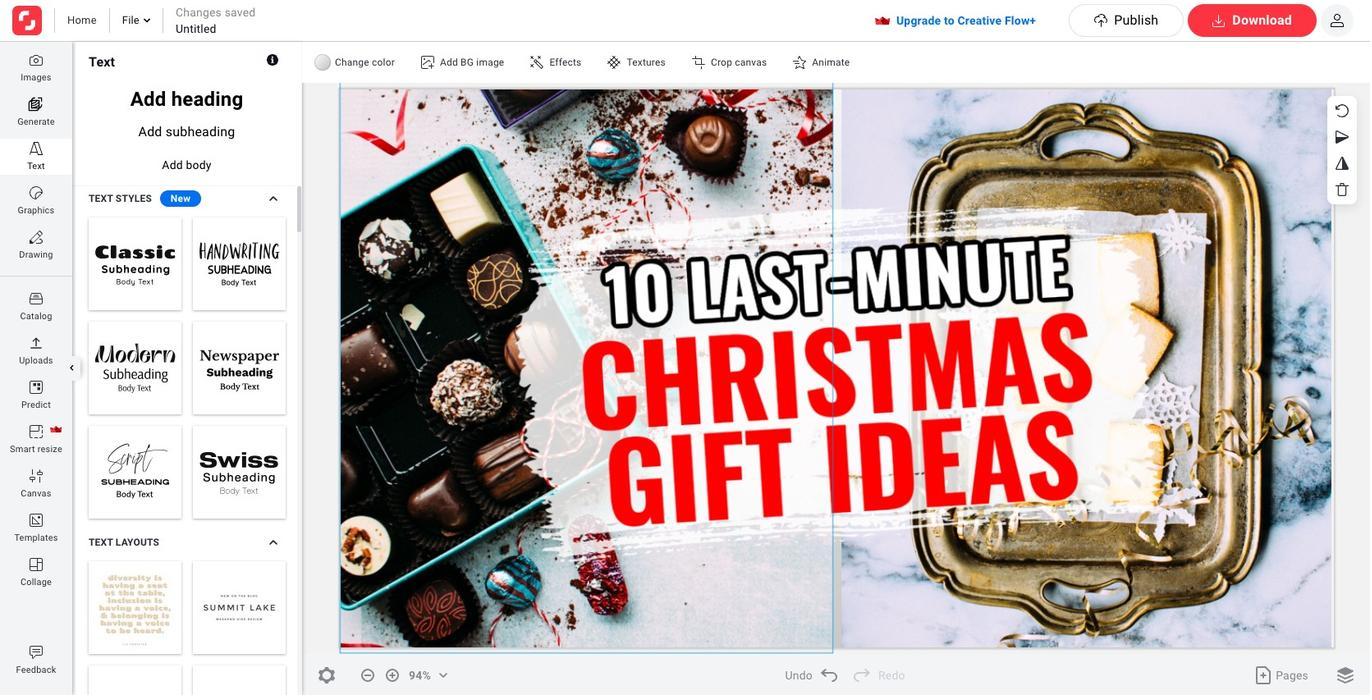 Task type: locate. For each thing, give the bounding box(es) containing it.
add body button
[[72, 149, 301, 181]]

3orrj image for images
[[30, 53, 43, 67]]

3orrj image
[[30, 53, 43, 67], [30, 186, 43, 200], [30, 231, 43, 244], [30, 425, 43, 438], [30, 470, 43, 483], [30, 514, 43, 527]]

images
[[21, 72, 52, 83]]

0 horizontal spatial qk65f image
[[531, 56, 544, 69]]

1 3orrj image from the top
[[30, 53, 43, 67]]

1 3orrj image from the top
[[30, 142, 43, 155]]

qk65f image left textures
[[608, 56, 621, 69]]

3orrj image up predict
[[30, 381, 43, 394]]

3orrj image up "uploads"
[[30, 337, 43, 350]]

download button
[[1188, 4, 1317, 37]]

bg
[[461, 57, 474, 68]]

add left body
[[162, 158, 183, 172]]

3orrj image up drawing
[[30, 231, 43, 244]]

add for add heading
[[130, 88, 166, 111]]

qk65f image for effects
[[531, 56, 544, 69]]

catalog
[[20, 311, 52, 322]]

home
[[67, 14, 97, 26]]

6 3orrj image from the top
[[30, 514, 43, 527]]

3orrj image up images
[[30, 53, 43, 67]]

add up add subheading
[[130, 88, 166, 111]]

heading
[[171, 88, 243, 111]]

generate
[[17, 117, 55, 127]]

drawing
[[19, 250, 53, 260]]

publish button
[[1069, 4, 1184, 37]]

crop
[[711, 57, 733, 68]]

shutterstock logo image
[[12, 6, 42, 35]]

3orrj image
[[30, 142, 43, 155], [30, 292, 43, 305], [30, 337, 43, 350], [30, 381, 43, 394], [30, 558, 43, 571], [30, 646, 43, 659]]

3 3orrj image from the top
[[30, 231, 43, 244]]

add down add heading
[[138, 124, 162, 140]]

2 3orrj image from the top
[[30, 186, 43, 200]]

uploads
[[19, 356, 53, 366]]

3orrj image up collage
[[30, 558, 43, 571]]

file
[[122, 14, 140, 26]]

color
[[372, 57, 395, 68]]

add left bg on the left of page
[[440, 57, 458, 68]]

upgrade to creative flow+
[[897, 14, 1036, 27]]

body
[[186, 158, 212, 172]]

3orrj image for canvas
[[30, 470, 43, 483]]

text left layouts
[[89, 537, 113, 548]]

qk65f image
[[531, 56, 544, 69], [608, 56, 621, 69]]

3orrj image for predict
[[30, 381, 43, 394]]

qk65f image left effects
[[531, 56, 544, 69]]

smart
[[10, 444, 35, 455]]

4 3orrj image from the top
[[30, 425, 43, 438]]

add heading
[[130, 88, 243, 111]]

home link
[[67, 13, 97, 28]]

text
[[89, 54, 115, 69], [27, 161, 45, 172], [89, 193, 113, 204], [89, 537, 113, 548]]

1 qk65f image from the left
[[531, 56, 544, 69]]

5 3orrj image from the top
[[30, 558, 43, 571]]

image
[[477, 57, 504, 68]]

2 qk65f image from the left
[[608, 56, 621, 69]]

2 3orrj image from the top
[[30, 292, 43, 305]]

new
[[171, 193, 191, 204]]

3orrj image for catalog
[[30, 292, 43, 305]]

text left styles
[[89, 193, 113, 204]]

add
[[440, 57, 458, 68], [130, 88, 166, 111], [138, 124, 162, 140], [162, 158, 183, 172]]

3orrj image up templates
[[30, 514, 43, 527]]

add for add subheading
[[138, 124, 162, 140]]

1 horizontal spatial qk65f image
[[608, 56, 621, 69]]

3orrj image up catalog
[[30, 292, 43, 305]]

4 3orrj image from the top
[[30, 381, 43, 394]]

add for add body
[[162, 158, 183, 172]]

subheading
[[166, 124, 235, 140]]

5 3orrj image from the top
[[30, 470, 43, 483]]

3orrj image for smart resize
[[30, 425, 43, 438]]

3orrj image up feedback
[[30, 646, 43, 659]]

3orrj image up the graphics
[[30, 186, 43, 200]]

text styles
[[89, 193, 152, 204]]

change
[[335, 57, 369, 68]]

3orrj image down generate
[[30, 142, 43, 155]]

styles
[[116, 193, 152, 204]]

graphics
[[18, 205, 55, 216]]

3orrj image for collage
[[30, 558, 43, 571]]

changes saved untitled
[[176, 6, 256, 35]]

resize
[[38, 444, 62, 455]]

3orrj image for feedback
[[30, 646, 43, 659]]

3orrj image up smart resize
[[30, 425, 43, 438]]

6 3orrj image from the top
[[30, 646, 43, 659]]

add heading button
[[72, 83, 301, 116]]

3 3orrj image from the top
[[30, 337, 43, 350]]

3orrj image up "canvas"
[[30, 470, 43, 483]]



Task type: vqa. For each thing, say whether or not it's contained in the screenshot.
topmost sitewide
no



Task type: describe. For each thing, give the bounding box(es) containing it.
download
[[1233, 12, 1292, 28]]

feedback
[[16, 665, 56, 676]]

add body
[[162, 158, 212, 172]]

3orrj image for templates
[[30, 514, 43, 527]]

canvas
[[735, 57, 767, 68]]

3orrj image for drawing
[[30, 231, 43, 244]]

animate
[[812, 57, 850, 68]]

text down 'home' link
[[89, 54, 115, 69]]

3orrj image for uploads
[[30, 337, 43, 350]]

creative
[[958, 14, 1002, 27]]

add for add bg image
[[440, 57, 458, 68]]

flow+
[[1005, 14, 1036, 27]]

to
[[944, 14, 955, 27]]

upgrade to creative flow+ button
[[864, 8, 1069, 33]]

undo
[[785, 669, 813, 682]]

canvas
[[21, 489, 51, 499]]

add subheading button
[[72, 116, 301, 149]]

effects
[[550, 57, 582, 68]]

smart resize
[[10, 444, 62, 455]]

predict
[[21, 400, 51, 411]]

redo
[[879, 669, 905, 682]]

94%
[[409, 669, 431, 682]]

pages
[[1276, 669, 1309, 682]]

add subheading
[[138, 124, 235, 140]]

collage
[[20, 577, 52, 588]]

textures
[[627, 57, 666, 68]]

change color
[[335, 57, 395, 68]]

publish
[[1114, 12, 1159, 28]]

upgrade
[[897, 14, 941, 27]]

templates
[[14, 533, 58, 544]]

layouts
[[116, 537, 159, 548]]

changes
[[176, 6, 222, 19]]

3orrj image for graphics
[[30, 186, 43, 200]]

text up the graphics
[[27, 161, 45, 172]]

crop canvas
[[711, 57, 767, 68]]

qk65f image for textures
[[608, 56, 621, 69]]

untitled
[[176, 22, 216, 35]]

add bg image
[[440, 57, 504, 68]]

3orrj image for text
[[30, 142, 43, 155]]

saved
[[225, 6, 256, 19]]

text layouts
[[89, 537, 159, 548]]



